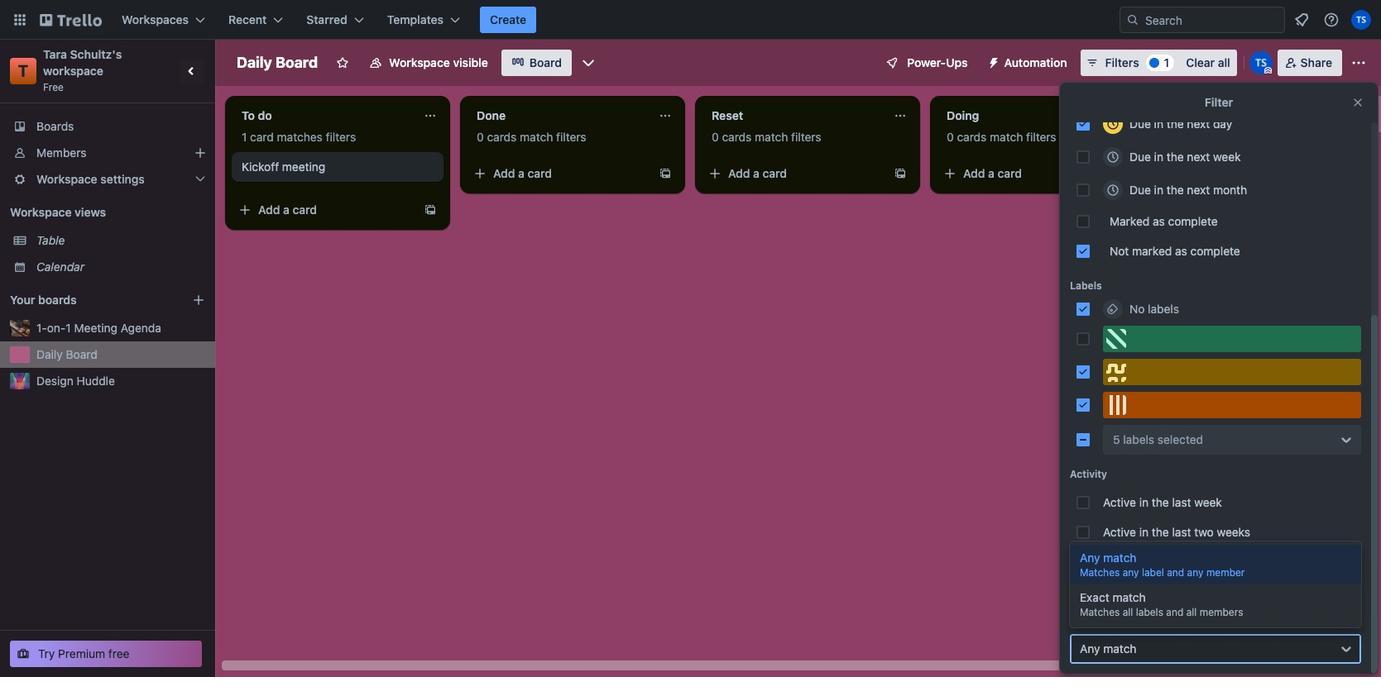 Task type: locate. For each thing, give the bounding box(es) containing it.
2 filters from the left
[[556, 130, 586, 144]]

complete down marked as complete
[[1191, 244, 1240, 258]]

labels
[[1148, 302, 1179, 316], [1123, 433, 1155, 447], [1136, 607, 1164, 619]]

filters down reset "text box"
[[791, 130, 822, 144]]

in for due in the next week
[[1154, 150, 1164, 164]]

2 matches from the top
[[1080, 607, 1120, 619]]

1 due from the top
[[1130, 117, 1151, 131]]

weeks
[[1217, 526, 1251, 540], [1219, 555, 1253, 569], [1270, 585, 1303, 599]]

0 horizontal spatial 0 cards match filters
[[477, 130, 586, 144]]

1 vertical spatial daily board
[[36, 348, 97, 362]]

filters for done
[[556, 130, 586, 144]]

1 horizontal spatial daily
[[237, 54, 272, 71]]

2 horizontal spatial 0 cards match filters
[[947, 130, 1057, 144]]

daily inside text field
[[237, 54, 272, 71]]

0 vertical spatial as
[[1153, 214, 1165, 228]]

without
[[1103, 585, 1145, 599]]

2 vertical spatial active
[[1103, 555, 1136, 569]]

add for doing
[[963, 166, 985, 180]]

and for any match
[[1167, 567, 1185, 579]]

workspace visible button
[[359, 50, 498, 76]]

filters for doing
[[1026, 130, 1057, 144]]

1 vertical spatial any
[[1080, 642, 1100, 656]]

1 vertical spatial weeks
[[1219, 555, 1253, 569]]

week up the "month" on the right of page
[[1213, 150, 1241, 164]]

member
[[1207, 567, 1245, 579]]

add board image
[[192, 294, 205, 307]]

daily board link
[[36, 347, 205, 363]]

add a card for done
[[493, 166, 552, 180]]

0 cards match filters for done
[[477, 130, 586, 144]]

all down without
[[1123, 607, 1133, 619]]

2 create from template… image from the left
[[894, 167, 907, 180]]

0 horizontal spatial any
[[1123, 567, 1139, 579]]

the up 'activity'
[[1152, 555, 1169, 569]]

the up members
[[1203, 585, 1220, 599]]

add down the doing
[[963, 166, 985, 180]]

1 vertical spatial workspace
[[36, 172, 97, 186]]

sm image
[[981, 50, 1004, 73]]

card for doing
[[998, 166, 1022, 180]]

1 vertical spatial due
[[1130, 150, 1151, 164]]

3 active from the top
[[1103, 555, 1136, 569]]

cards down the doing
[[957, 130, 987, 144]]

1 active from the top
[[1103, 496, 1136, 510]]

a down doing text field
[[988, 166, 995, 180]]

complete down due in the next month
[[1168, 214, 1218, 228]]

1
[[1164, 55, 1170, 70], [242, 130, 247, 144], [66, 321, 71, 335]]

1 0 cards match filters from the left
[[477, 130, 586, 144]]

in up active in the last two weeks
[[1139, 496, 1149, 510]]

next
[[1187, 117, 1210, 131], [1187, 150, 1210, 164], [1187, 183, 1210, 197]]

2 vertical spatial due
[[1130, 183, 1151, 197]]

in down 'active in the last week'
[[1139, 526, 1149, 540]]

Board name text field
[[228, 50, 326, 76]]

1 vertical spatial next
[[1187, 150, 1210, 164]]

tara schultz (taraschultz7) image
[[1352, 10, 1371, 30], [1250, 51, 1273, 74]]

0 vertical spatial labels
[[1148, 302, 1179, 316]]

workspace down templates dropdown button
[[389, 55, 450, 70]]

1-on-1 meeting agenda link
[[36, 320, 205, 337]]

settings
[[100, 172, 145, 186]]

1 next from the top
[[1187, 117, 1210, 131]]

0 horizontal spatial daily
[[36, 348, 63, 362]]

3 filters from the left
[[791, 130, 822, 144]]

1 horizontal spatial any
[[1187, 567, 1204, 579]]

any
[[1123, 567, 1139, 579], [1187, 567, 1204, 579]]

active down 'active in the last week'
[[1103, 526, 1136, 540]]

active up without
[[1103, 555, 1136, 569]]

1 matches from the top
[[1080, 567, 1120, 579]]

3 next from the top
[[1187, 183, 1210, 197]]

close popover image
[[1352, 96, 1365, 109]]

cards for doing
[[957, 130, 987, 144]]

power-
[[907, 55, 946, 70]]

due for due in the next week
[[1130, 150, 1151, 164]]

1 horizontal spatial board
[[276, 54, 318, 71]]

0 cards match filters down reset "text box"
[[712, 130, 822, 144]]

all right clear
[[1218, 55, 1230, 70]]

try premium free button
[[10, 641, 202, 668]]

any down exact
[[1080, 642, 1100, 656]]

1 vertical spatial daily
[[36, 348, 63, 362]]

add for done
[[493, 166, 515, 180]]

workspace inside popup button
[[36, 172, 97, 186]]

daily board
[[237, 54, 318, 71], [36, 348, 97, 362]]

labels inside exact match matches all labels and all members
[[1136, 607, 1164, 619]]

5
[[1113, 433, 1120, 447]]

cards
[[487, 130, 517, 144], [722, 130, 752, 144], [957, 130, 987, 144]]

the down the due in the next day
[[1167, 150, 1184, 164]]

add a card button for reset
[[702, 161, 887, 187]]

1 horizontal spatial create from template… image
[[894, 167, 907, 180]]

0 horizontal spatial four
[[1195, 555, 1216, 569]]

1 0 from the left
[[477, 130, 484, 144]]

any up without activity in the last four weeks
[[1187, 567, 1204, 579]]

workspaces button
[[112, 7, 215, 33]]

1 vertical spatial labels
[[1123, 433, 1155, 447]]

marked as complete
[[1110, 214, 1218, 228]]

in up due in the next week
[[1154, 117, 1164, 131]]

visible
[[453, 55, 488, 70]]

back to home image
[[40, 7, 102, 33]]

marked
[[1110, 214, 1150, 228]]

1 down to
[[242, 130, 247, 144]]

matches
[[1080, 567, 1120, 579], [1080, 607, 1120, 619]]

a down reset "text box"
[[753, 166, 760, 180]]

tara schultz (taraschultz7) image left "share" button
[[1250, 51, 1273, 74]]

1 vertical spatial and
[[1166, 607, 1184, 619]]

filters
[[1105, 55, 1139, 70]]

card down meeting at the left top
[[293, 203, 317, 217]]

3 0 from the left
[[947, 130, 954, 144]]

2 next from the top
[[1187, 150, 1210, 164]]

board up the design huddle
[[66, 348, 97, 362]]

2 any from the top
[[1080, 642, 1100, 656]]

0 vertical spatial next
[[1187, 117, 1210, 131]]

week up two
[[1195, 496, 1222, 510]]

add left another
[[1195, 107, 1217, 121]]

all down without activity in the last four weeks
[[1187, 607, 1197, 619]]

the up due in the next week
[[1167, 117, 1184, 131]]

1 for 1 card matches filters
[[242, 130, 247, 144]]

1 horizontal spatial tara schultz (taraschultz7) image
[[1352, 10, 1371, 30]]

3 cards from the left
[[957, 130, 987, 144]]

cards down the reset
[[722, 130, 752, 144]]

the
[[1167, 117, 1184, 131], [1167, 150, 1184, 164], [1167, 183, 1184, 197], [1152, 496, 1169, 510], [1152, 526, 1169, 540], [1152, 555, 1169, 569], [1203, 585, 1220, 599]]

your
[[10, 293, 35, 307]]

1 card matches filters
[[242, 130, 356, 144]]

open information menu image
[[1323, 12, 1340, 28]]

1 filters from the left
[[326, 130, 356, 144]]

1 cards from the left
[[487, 130, 517, 144]]

and inside exact match matches all labels and all members
[[1166, 607, 1184, 619]]

daily board down recent dropdown button
[[237, 54, 318, 71]]

4 filters from the left
[[1026, 130, 1057, 144]]

add a card for doing
[[963, 166, 1022, 180]]

3 0 cards match filters from the left
[[947, 130, 1057, 144]]

3 create from template… image from the left
[[1129, 167, 1142, 180]]

a
[[518, 166, 525, 180], [753, 166, 760, 180], [988, 166, 995, 180], [283, 203, 290, 217]]

add a card down kickoff meeting
[[258, 203, 317, 217]]

0 vertical spatial active
[[1103, 496, 1136, 510]]

list
[[1265, 107, 1282, 121]]

match down done text field
[[520, 130, 553, 144]]

1 vertical spatial complete
[[1191, 244, 1240, 258]]

daily board up the design huddle
[[36, 348, 97, 362]]

1 vertical spatial as
[[1175, 244, 1188, 258]]

no
[[1130, 302, 1145, 316]]

2 horizontal spatial cards
[[957, 130, 987, 144]]

daily up design
[[36, 348, 63, 362]]

1 create from template… image from the left
[[659, 167, 672, 180]]

last down member
[[1223, 585, 1242, 599]]

1-on-1 meeting agenda
[[36, 321, 161, 335]]

matches inside the any match matches any label and any member
[[1080, 567, 1120, 579]]

due up due in the next week
[[1130, 117, 1151, 131]]

0 notifications image
[[1292, 10, 1312, 30]]

boards
[[36, 119, 74, 133]]

a down done text field
[[518, 166, 525, 180]]

try
[[38, 647, 55, 661]]

card for reset
[[763, 166, 787, 180]]

create from template… image for done
[[659, 167, 672, 180]]

0 vertical spatial and
[[1167, 567, 1185, 579]]

a for reset
[[753, 166, 760, 180]]

1 vertical spatial active
[[1103, 526, 1136, 540]]

any
[[1080, 551, 1100, 565], [1080, 642, 1100, 656]]

card down doing text field
[[998, 166, 1022, 180]]

next left the "month" on the right of page
[[1187, 183, 1210, 197]]

in up marked as complete
[[1154, 183, 1164, 197]]

workspace
[[43, 64, 103, 78]]

design
[[36, 374, 73, 388]]

board left customize views image
[[530, 55, 562, 70]]

1 left clear
[[1164, 55, 1170, 70]]

match up without
[[1103, 551, 1137, 565]]

board left star or unstar board image
[[276, 54, 318, 71]]

not
[[1110, 244, 1129, 258]]

in for active in the last two weeks
[[1139, 526, 1149, 540]]

power-ups button
[[874, 50, 978, 76]]

daily down recent dropdown button
[[237, 54, 272, 71]]

match down reset "text box"
[[755, 130, 788, 144]]

share button
[[1278, 50, 1342, 76]]

four
[[1195, 555, 1216, 569], [1245, 585, 1267, 599]]

add a card button down done text field
[[467, 161, 652, 187]]

2 vertical spatial workspace
[[10, 205, 72, 219]]

0 vertical spatial week
[[1213, 150, 1241, 164]]

filters down 'to do' text field
[[326, 130, 356, 144]]

the up active in the last two weeks
[[1152, 496, 1169, 510]]

1 horizontal spatial all
[[1187, 607, 1197, 619]]

1 vertical spatial four
[[1245, 585, 1267, 599]]

2 cards from the left
[[722, 130, 752, 144]]

0 cards match filters down doing text field
[[947, 130, 1057, 144]]

members
[[1200, 607, 1244, 619]]

0 vertical spatial 1
[[1164, 55, 1170, 70]]

the for active in the last two weeks
[[1152, 526, 1169, 540]]

all inside button
[[1218, 55, 1230, 70]]

next for month
[[1187, 183, 1210, 197]]

calendar link
[[36, 259, 205, 276]]

add a card down the doing
[[963, 166, 1022, 180]]

2 vertical spatial next
[[1187, 183, 1210, 197]]

add a card button
[[467, 161, 652, 187], [702, 161, 887, 187], [937, 161, 1122, 187], [232, 197, 417, 223]]

0 vertical spatial any
[[1080, 551, 1100, 565]]

2 horizontal spatial all
[[1218, 55, 1230, 70]]

the down 'active in the last week'
[[1152, 526, 1169, 540]]

last for four
[[1172, 555, 1191, 569]]

cards for reset
[[722, 130, 752, 144]]

complete
[[1168, 214, 1218, 228], [1191, 244, 1240, 258]]

0 cards match filters down done text field
[[477, 130, 586, 144]]

1 horizontal spatial 0
[[712, 130, 719, 144]]

2 active from the top
[[1103, 526, 1136, 540]]

workspace inside button
[[389, 55, 450, 70]]

premium
[[58, 647, 105, 661]]

Doing text field
[[937, 103, 1119, 129]]

2 horizontal spatial 0
[[947, 130, 954, 144]]

and inside the any match matches any label and any member
[[1167, 567, 1185, 579]]

kickoff
[[242, 160, 279, 174]]

as
[[1153, 214, 1165, 228], [1175, 244, 1188, 258]]

2 vertical spatial weeks
[[1270, 585, 1303, 599]]

in for due in the next month
[[1154, 183, 1164, 197]]

to
[[242, 108, 255, 122]]

any for any match
[[1080, 642, 1100, 656]]

card down reset "text box"
[[763, 166, 787, 180]]

create from template… image
[[659, 167, 672, 180], [894, 167, 907, 180], [1129, 167, 1142, 180]]

labels right no
[[1148, 302, 1179, 316]]

any up exact
[[1080, 551, 1100, 565]]

last up active in the last two weeks
[[1172, 496, 1191, 510]]

due down the due in the next day
[[1130, 150, 1151, 164]]

2 horizontal spatial create from template… image
[[1129, 167, 1142, 180]]

0 down the reset
[[712, 130, 719, 144]]

matches for exact
[[1080, 607, 1120, 619]]

labels right the 5
[[1123, 433, 1155, 447]]

match down label
[[1113, 591, 1146, 605]]

tara schultz (taraschultz7) image right open information menu icon
[[1352, 10, 1371, 30]]

the up marked as complete
[[1167, 183, 1184, 197]]

next for week
[[1187, 150, 1210, 164]]

2 0 cards match filters from the left
[[712, 130, 822, 144]]

active for active in the last week
[[1103, 496, 1136, 510]]

0 horizontal spatial cards
[[487, 130, 517, 144]]

this member is an admin of this board. image
[[1264, 67, 1272, 74]]

filters
[[326, 130, 356, 144], [556, 130, 586, 144], [791, 130, 822, 144], [1026, 130, 1057, 144]]

do
[[258, 108, 272, 122]]

1 horizontal spatial daily board
[[237, 54, 318, 71]]

matches up exact
[[1080, 567, 1120, 579]]

Done text field
[[467, 103, 649, 129]]

add a card button down doing text field
[[937, 161, 1122, 187]]

1 horizontal spatial cards
[[722, 130, 752, 144]]

add a card button down reset "text box"
[[702, 161, 887, 187]]

create from template… image for doing
[[1129, 167, 1142, 180]]

0 down done
[[477, 130, 484, 144]]

0 vertical spatial weeks
[[1217, 526, 1251, 540]]

0 horizontal spatial 1
[[66, 321, 71, 335]]

cards down done
[[487, 130, 517, 144]]

add
[[1195, 107, 1217, 121], [493, 166, 515, 180], [728, 166, 750, 180], [963, 166, 985, 180], [258, 203, 280, 217]]

create
[[490, 12, 527, 26]]

filters down done text field
[[556, 130, 586, 144]]

workspace up table
[[10, 205, 72, 219]]

0 horizontal spatial daily board
[[36, 348, 97, 362]]

and up 'activity'
[[1167, 567, 1185, 579]]

due in the next week
[[1130, 150, 1241, 164]]

matches down exact
[[1080, 607, 1120, 619]]

0 vertical spatial workspace
[[389, 55, 450, 70]]

0 vertical spatial matches
[[1080, 567, 1120, 579]]

2 any from the left
[[1187, 567, 1204, 579]]

add a card down the reset
[[728, 166, 787, 180]]

kickoff meeting link
[[242, 159, 434, 175]]

add down done
[[493, 166, 515, 180]]

a down kickoff meeting
[[283, 203, 290, 217]]

1 vertical spatial week
[[1195, 496, 1222, 510]]

2 due from the top
[[1130, 150, 1151, 164]]

2 0 from the left
[[712, 130, 719, 144]]

1 vertical spatial matches
[[1080, 607, 1120, 619]]

0
[[477, 130, 484, 144], [712, 130, 719, 144], [947, 130, 954, 144]]

table
[[36, 233, 65, 247]]

add a card down done
[[493, 166, 552, 180]]

next for day
[[1187, 117, 1210, 131]]

0 horizontal spatial create from template… image
[[659, 167, 672, 180]]

in up without
[[1139, 555, 1149, 569]]

card for done
[[528, 166, 552, 180]]

in
[[1154, 117, 1164, 131], [1154, 150, 1164, 164], [1154, 183, 1164, 197], [1139, 496, 1149, 510], [1139, 526, 1149, 540], [1139, 555, 1149, 569], [1190, 585, 1200, 599]]

add a card button down kickoff meeting link
[[232, 197, 417, 223]]

1 vertical spatial tara schultz (taraschultz7) image
[[1250, 51, 1273, 74]]

active down activity at the bottom of page
[[1103, 496, 1136, 510]]

workspace down members
[[36, 172, 97, 186]]

1 any from the top
[[1080, 551, 1100, 565]]

0 horizontal spatial tara schultz (taraschultz7) image
[[1250, 51, 1273, 74]]

labels down 'activity'
[[1136, 607, 1164, 619]]

0 down the doing
[[947, 130, 954, 144]]

1 vertical spatial 1
[[242, 130, 247, 144]]

star or unstar board image
[[336, 56, 349, 70]]

and down 'activity'
[[1166, 607, 1184, 619]]

last for week
[[1172, 496, 1191, 510]]

last
[[1172, 496, 1191, 510], [1172, 526, 1191, 540], [1172, 555, 1191, 569], [1223, 585, 1242, 599]]

add a card
[[493, 166, 552, 180], [728, 166, 787, 180], [963, 166, 1022, 180], [258, 203, 317, 217]]

1 horizontal spatial four
[[1245, 585, 1267, 599]]

0 vertical spatial daily board
[[237, 54, 318, 71]]

label
[[1142, 567, 1164, 579]]

1 horizontal spatial 1
[[242, 130, 247, 144]]

two
[[1195, 526, 1214, 540]]

1 any from the left
[[1123, 567, 1139, 579]]

1 horizontal spatial 0 cards match filters
[[712, 130, 822, 144]]

next left day
[[1187, 117, 1210, 131]]

daily
[[237, 54, 272, 71], [36, 348, 63, 362]]

due in the next month
[[1130, 183, 1247, 197]]

clear all button
[[1180, 50, 1237, 76]]

2 horizontal spatial board
[[530, 55, 562, 70]]

in for active in the last four weeks
[[1139, 555, 1149, 569]]

2 vertical spatial labels
[[1136, 607, 1164, 619]]

primary element
[[0, 0, 1381, 40]]

0 horizontal spatial 0
[[477, 130, 484, 144]]

a for done
[[518, 166, 525, 180]]

1 right the 1-
[[66, 321, 71, 335]]

the for active in the last four weeks
[[1152, 555, 1169, 569]]

filters down doing text field
[[1026, 130, 1057, 144]]

add down the kickoff
[[258, 203, 280, 217]]

last down active in the last two weeks
[[1172, 555, 1191, 569]]

next up due in the next month
[[1187, 150, 1210, 164]]

any up without
[[1123, 567, 1139, 579]]

3 due from the top
[[1130, 183, 1151, 197]]

week
[[1213, 150, 1241, 164], [1195, 496, 1222, 510]]

views
[[75, 205, 106, 219]]

your boards
[[10, 293, 77, 307]]

done
[[477, 108, 506, 122]]

add down the reset
[[728, 166, 750, 180]]

0 vertical spatial daily
[[237, 54, 272, 71]]

matches inside exact match matches all labels and all members
[[1080, 607, 1120, 619]]

any match matches any label and any member
[[1080, 551, 1245, 579]]

card down done text field
[[528, 166, 552, 180]]

any inside the any match matches any label and any member
[[1080, 551, 1100, 565]]

0 vertical spatial due
[[1130, 117, 1151, 131]]

2 horizontal spatial 1
[[1164, 55, 1170, 70]]

labels for 5
[[1123, 433, 1155, 447]]

last left two
[[1172, 526, 1191, 540]]

matches for any
[[1080, 567, 1120, 579]]

in down the due in the next day
[[1154, 150, 1164, 164]]



Task type: describe. For each thing, give the bounding box(es) containing it.
members link
[[0, 140, 215, 166]]

To do text field
[[232, 103, 414, 129]]

workspace for workspace settings
[[36, 172, 97, 186]]

0 vertical spatial complete
[[1168, 214, 1218, 228]]

create button
[[480, 7, 536, 33]]

tara schultz's workspace free
[[43, 47, 125, 94]]

meeting
[[282, 160, 326, 174]]

in for due in the next day
[[1154, 117, 1164, 131]]

a for doing
[[988, 166, 995, 180]]

Search field
[[1140, 7, 1285, 32]]

tara schultz's workspace link
[[43, 47, 125, 78]]

add another list
[[1195, 107, 1282, 121]]

not marked as complete
[[1110, 244, 1240, 258]]

clear
[[1186, 55, 1215, 70]]

another
[[1220, 107, 1262, 121]]

1 for 1
[[1164, 55, 1170, 70]]

due for due in the next month
[[1130, 183, 1151, 197]]

recent button
[[219, 7, 293, 33]]

selected
[[1158, 433, 1204, 447]]

agenda
[[121, 321, 161, 335]]

day
[[1213, 117, 1233, 131]]

recent
[[228, 12, 267, 26]]

customize views image
[[580, 55, 597, 71]]

0 horizontal spatial all
[[1123, 607, 1133, 619]]

the for due in the next day
[[1167, 117, 1184, 131]]

create from template… image
[[424, 204, 437, 217]]

search image
[[1126, 13, 1140, 26]]

members
[[36, 146, 86, 160]]

exact match matches all labels and all members
[[1080, 591, 1244, 619]]

boards link
[[0, 113, 215, 140]]

week for active in the last week
[[1195, 496, 1222, 510]]

cards for done
[[487, 130, 517, 144]]

0 vertical spatial four
[[1195, 555, 1216, 569]]

create from template… image for reset
[[894, 167, 907, 180]]

add a card for reset
[[728, 166, 787, 180]]

free
[[108, 647, 130, 661]]

design huddle link
[[36, 373, 205, 390]]

a for to do
[[283, 203, 290, 217]]

workspace for workspace visible
[[389, 55, 450, 70]]

templates
[[387, 12, 444, 26]]

exact
[[1080, 591, 1110, 605]]

active for active in the last four weeks
[[1103, 555, 1136, 569]]

filter
[[1205, 95, 1233, 109]]

1-
[[36, 321, 47, 335]]

the for active in the last week
[[1152, 496, 1169, 510]]

in right 'activity'
[[1190, 585, 1200, 599]]

ups
[[946, 55, 968, 70]]

the for due in the next week
[[1167, 150, 1184, 164]]

add inside 'button'
[[1195, 107, 1217, 121]]

match inside exact match matches all labels and all members
[[1113, 591, 1146, 605]]

t
[[18, 61, 28, 80]]

weeks for active in the last four weeks
[[1219, 555, 1253, 569]]

active in the last two weeks
[[1103, 526, 1251, 540]]

filters for reset
[[791, 130, 822, 144]]

active in the last four weeks
[[1103, 555, 1253, 569]]

add a card for to do
[[258, 203, 317, 217]]

add a card button for to do
[[232, 197, 417, 223]]

labels for no
[[1148, 302, 1179, 316]]

due for due in the next day
[[1130, 117, 1151, 131]]

add a card button for done
[[467, 161, 652, 187]]

tara
[[43, 47, 67, 61]]

active in the last week
[[1103, 496, 1222, 510]]

card for to do
[[293, 203, 317, 217]]

activity
[[1148, 585, 1187, 599]]

0 for doing
[[947, 130, 954, 144]]

0 cards match filters for reset
[[712, 130, 822, 144]]

doing
[[947, 108, 979, 122]]

color: yellow, title: none element
[[1103, 359, 1361, 386]]

workspace visible
[[389, 55, 488, 70]]

automation
[[1004, 55, 1067, 70]]

to do
[[242, 108, 272, 122]]

5 labels selected
[[1113, 433, 1204, 447]]

the for due in the next month
[[1167, 183, 1184, 197]]

0 vertical spatial tara schultz (taraschultz7) image
[[1352, 10, 1371, 30]]

Reset text field
[[702, 103, 884, 129]]

reset
[[712, 108, 743, 122]]

matches
[[277, 130, 323, 144]]

automation button
[[981, 50, 1077, 76]]

match inside the any match matches any label and any member
[[1103, 551, 1137, 565]]

activity
[[1070, 468, 1107, 481]]

in for active in the last week
[[1139, 496, 1149, 510]]

color: orange, title: none element
[[1103, 392, 1361, 419]]

add for reset
[[728, 166, 750, 180]]

show menu image
[[1351, 55, 1367, 71]]

on-
[[47, 321, 66, 335]]

workspaces
[[122, 12, 189, 26]]

power-ups
[[907, 55, 968, 70]]

color: green, title: none element
[[1103, 326, 1361, 353]]

daily board inside text field
[[237, 54, 318, 71]]

any for any match matches any label and any member
[[1080, 551, 1100, 565]]

workspace navigation collapse icon image
[[180, 60, 204, 83]]

add another list button
[[1165, 96, 1381, 132]]

meeting
[[74, 321, 117, 335]]

match down exact
[[1103, 642, 1137, 656]]

active for active in the last two weeks
[[1103, 526, 1136, 540]]

t link
[[10, 58, 36, 84]]

0 for reset
[[712, 130, 719, 144]]

clear all
[[1186, 55, 1230, 70]]

last for two
[[1172, 526, 1191, 540]]

card down do
[[250, 130, 274, 144]]

filters for to do
[[326, 130, 356, 144]]

2 vertical spatial 1
[[66, 321, 71, 335]]

weeks for active in the last two weeks
[[1217, 526, 1251, 540]]

workspace settings
[[36, 172, 145, 186]]

your boards with 3 items element
[[10, 291, 167, 310]]

match down doing text field
[[990, 130, 1023, 144]]

0 for done
[[477, 130, 484, 144]]

due in the next day
[[1130, 117, 1233, 131]]

week for due in the next week
[[1213, 150, 1241, 164]]

share
[[1301, 55, 1333, 70]]

calendar
[[36, 260, 84, 274]]

1 horizontal spatial as
[[1175, 244, 1188, 258]]

templates button
[[377, 7, 470, 33]]

schultz's
[[70, 47, 122, 61]]

without activity in the last four weeks
[[1103, 585, 1303, 599]]

huddle
[[77, 374, 115, 388]]

try premium free
[[38, 647, 130, 661]]

0 horizontal spatial as
[[1153, 214, 1165, 228]]

add for to do
[[258, 203, 280, 217]]

labels
[[1070, 280, 1102, 292]]

table link
[[36, 233, 205, 249]]

boards
[[38, 293, 77, 307]]

design huddle
[[36, 374, 115, 388]]

workspace settings button
[[0, 166, 215, 193]]

add a card button for doing
[[937, 161, 1122, 187]]

board inside text field
[[276, 54, 318, 71]]

workspace views
[[10, 205, 106, 219]]

board link
[[501, 50, 572, 76]]

0 horizontal spatial board
[[66, 348, 97, 362]]

workspace for workspace views
[[10, 205, 72, 219]]

starred
[[306, 12, 347, 26]]

month
[[1213, 183, 1247, 197]]

0 cards match filters for doing
[[947, 130, 1057, 144]]

and for exact match
[[1166, 607, 1184, 619]]



Task type: vqa. For each thing, say whether or not it's contained in the screenshot.
Reset Card
yes



